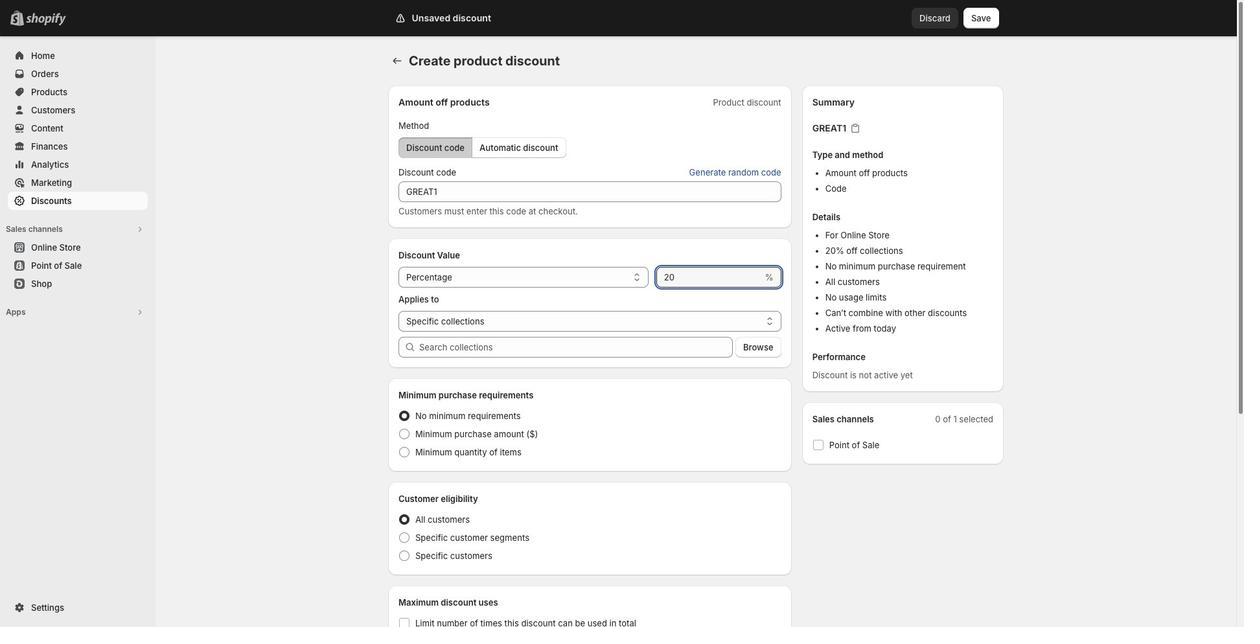 Task type: locate. For each thing, give the bounding box(es) containing it.
None text field
[[399, 181, 781, 202], [656, 267, 763, 288], [399, 181, 781, 202], [656, 267, 763, 288]]

shopify image
[[26, 13, 66, 26]]



Task type: describe. For each thing, give the bounding box(es) containing it.
Search collections text field
[[419, 337, 733, 358]]



Task type: vqa. For each thing, say whether or not it's contained in the screenshot.
middle the receive
no



